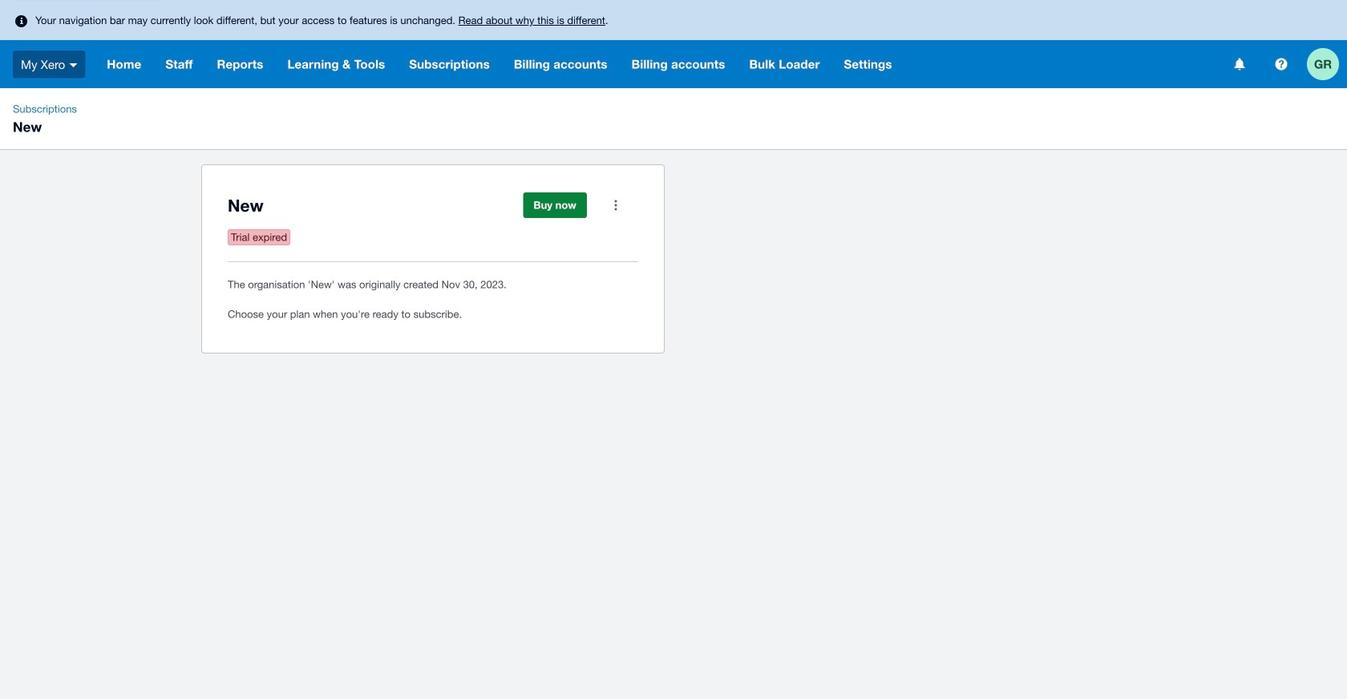 Task type: vqa. For each thing, say whether or not it's contained in the screenshot.
More row options icon
yes



Task type: describe. For each thing, give the bounding box(es) containing it.
more row options image
[[600, 189, 632, 221]]

2 svg image from the left
[[1276, 58, 1288, 70]]



Task type: locate. For each thing, give the bounding box(es) containing it.
1 horizontal spatial svg image
[[1276, 58, 1288, 70]]

0 vertical spatial svg image
[[15, 15, 27, 27]]

0 horizontal spatial svg image
[[1235, 58, 1246, 70]]

svg image
[[15, 15, 27, 27], [69, 63, 77, 67]]

1 vertical spatial svg image
[[69, 63, 77, 67]]

banner
[[0, 0, 1348, 88]]

1 svg image from the left
[[1235, 58, 1246, 70]]

1 horizontal spatial svg image
[[69, 63, 77, 67]]

svg image
[[1235, 58, 1246, 70], [1276, 58, 1288, 70]]

0 horizontal spatial svg image
[[15, 15, 27, 27]]



